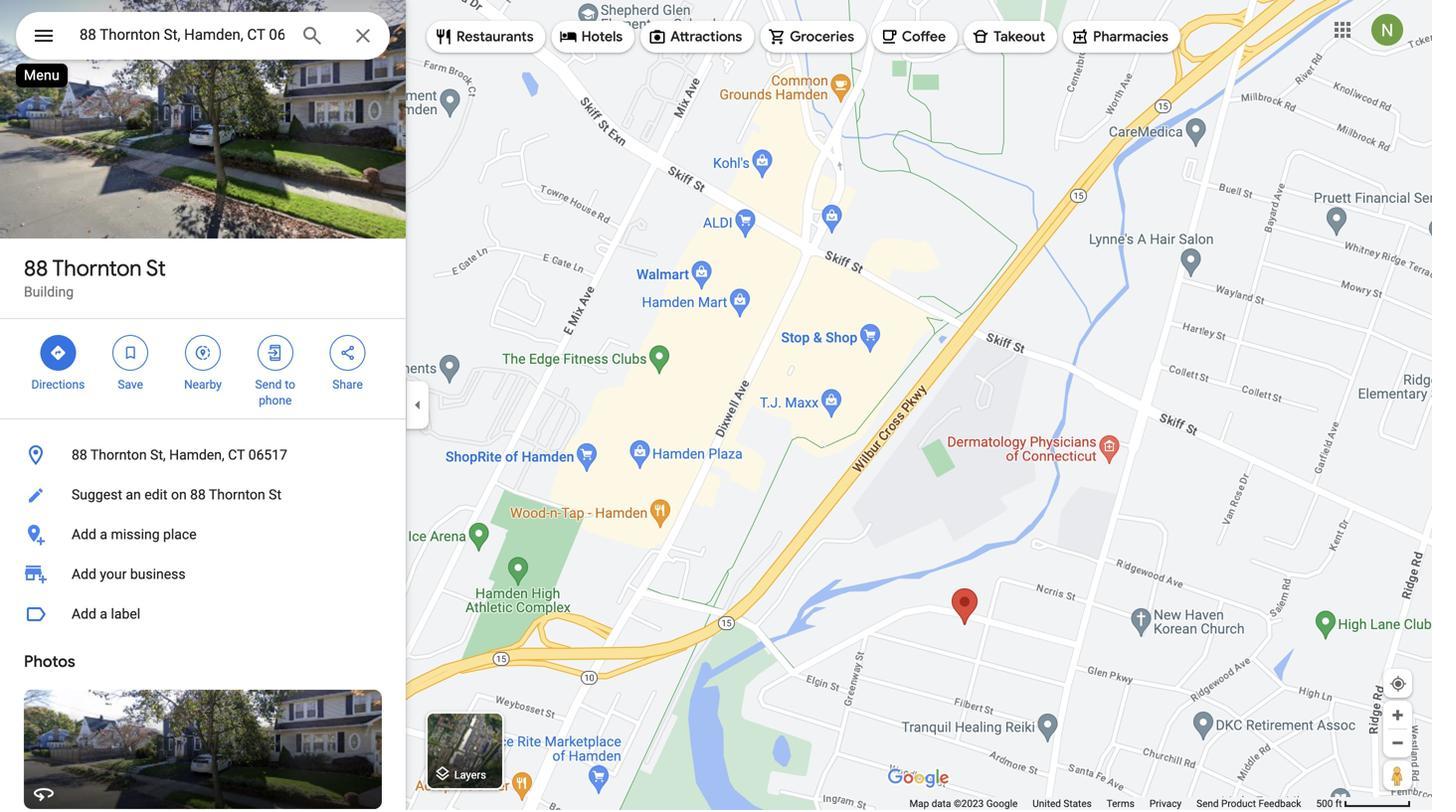 Task type: vqa. For each thing, say whether or not it's contained in the screenshot.
bottom Thornton
yes



Task type: locate. For each thing, give the bounding box(es) containing it.
label
[[111, 606, 140, 623]]

to
[[285, 378, 295, 392]]

0 vertical spatial 88
[[24, 255, 48, 283]]

terms button
[[1107, 798, 1135, 811]]

terms
[[1107, 798, 1135, 810]]

google
[[987, 798, 1018, 810]]

2 a from the top
[[100, 606, 107, 623]]

thornton for st
[[52, 255, 142, 283]]

1 vertical spatial add
[[72, 567, 96, 583]]

2 vertical spatial 88
[[190, 487, 206, 503]]

2 vertical spatial thornton
[[209, 487, 265, 503]]

0 vertical spatial st
[[146, 255, 166, 283]]

1 horizontal spatial 88
[[72, 447, 87, 464]]

1 vertical spatial a
[[100, 606, 107, 623]]

3 add from the top
[[72, 606, 96, 623]]

add a missing place button
[[0, 515, 406, 555]]

1 vertical spatial st
[[269, 487, 282, 503]]

1 vertical spatial 88
[[72, 447, 87, 464]]

send up the phone
[[255, 378, 282, 392]]

0 vertical spatial send
[[255, 378, 282, 392]]

collapse side panel image
[[407, 394, 429, 416]]


[[32, 21, 56, 50]]

add your business link
[[0, 555, 406, 595]]

2 vertical spatial add
[[72, 606, 96, 623]]

a inside button
[[100, 527, 107, 543]]

88 up suggest
[[72, 447, 87, 464]]

a inside button
[[100, 606, 107, 623]]

add for add your business
[[72, 567, 96, 583]]

88 up building on the left top
[[24, 255, 48, 283]]

a for missing
[[100, 527, 107, 543]]

map data ©2023 google
[[910, 798, 1018, 810]]

zoom out image
[[1391, 736, 1406, 751]]

share
[[333, 378, 363, 392]]

500
[[1317, 798, 1333, 810]]

send left product at the right bottom of page
[[1197, 798, 1219, 810]]

add left 'label'
[[72, 606, 96, 623]]

88 for st
[[24, 255, 48, 283]]

0 vertical spatial a
[[100, 527, 107, 543]]

88 thornton st building
[[24, 255, 166, 300]]

add inside add a label button
[[72, 606, 96, 623]]

united
[[1033, 798, 1061, 810]]

ft
[[1336, 798, 1343, 810]]

groceries
[[790, 28, 854, 46]]


[[266, 342, 284, 364]]

thornton down ct
[[209, 487, 265, 503]]

footer containing map data ©2023 google
[[910, 798, 1317, 811]]

add down suggest
[[72, 527, 96, 543]]

 search field
[[16, 12, 390, 64]]

1 horizontal spatial st
[[269, 487, 282, 503]]

missing
[[111, 527, 160, 543]]

a
[[100, 527, 107, 543], [100, 606, 107, 623]]

 button
[[16, 12, 72, 64]]

coffee button
[[872, 13, 958, 61]]

attractions button
[[641, 13, 754, 61]]

suggest an edit on 88 thornton st
[[72, 487, 282, 503]]

place
[[163, 527, 197, 543]]

hotels
[[582, 28, 623, 46]]

88
[[24, 255, 48, 283], [72, 447, 87, 464], [190, 487, 206, 503]]

feedback
[[1259, 798, 1302, 810]]

privacy
[[1150, 798, 1182, 810]]

edit
[[144, 487, 168, 503]]

takeout button
[[964, 13, 1058, 61]]

a left 'label'
[[100, 606, 107, 623]]

building
[[24, 284, 74, 300]]

send inside "button"
[[1197, 798, 1219, 810]]

88 inside 88 thornton st building
[[24, 255, 48, 283]]

send to phone
[[255, 378, 295, 408]]

st
[[146, 255, 166, 283], [269, 487, 282, 503]]

footer
[[910, 798, 1317, 811]]

88 right on
[[190, 487, 206, 503]]

thornton
[[52, 255, 142, 283], [90, 447, 147, 464], [209, 487, 265, 503]]

add inside add your business link
[[72, 567, 96, 583]]

groceries button
[[760, 13, 866, 61]]

send for send to phone
[[255, 378, 282, 392]]

st inside button
[[269, 487, 282, 503]]


[[194, 342, 212, 364]]

pharmacies button
[[1064, 13, 1181, 61]]

1 a from the top
[[100, 527, 107, 543]]

None field
[[80, 23, 285, 47]]

0 horizontal spatial st
[[146, 255, 166, 283]]

1 horizontal spatial send
[[1197, 798, 1219, 810]]

send inside 'send to phone'
[[255, 378, 282, 392]]

photos
[[24, 652, 75, 672]]

©2023
[[954, 798, 984, 810]]

a for label
[[100, 606, 107, 623]]

show street view coverage image
[[1384, 761, 1413, 791]]

0 vertical spatial add
[[72, 527, 96, 543]]

united states button
[[1033, 798, 1092, 811]]

1 add from the top
[[72, 527, 96, 543]]

add
[[72, 527, 96, 543], [72, 567, 96, 583], [72, 606, 96, 623]]

a left missing
[[100, 527, 107, 543]]

attractions
[[671, 28, 742, 46]]

hotels button
[[552, 13, 635, 61]]

0 vertical spatial thornton
[[52, 255, 142, 283]]

1 vertical spatial send
[[1197, 798, 1219, 810]]

thornton inside 88 thornton st building
[[52, 255, 142, 283]]

88 thornton st, hamden, ct 06517 button
[[0, 436, 406, 476]]

add left "your"
[[72, 567, 96, 583]]

thornton for st,
[[90, 447, 147, 464]]

business
[[130, 567, 186, 583]]

states
[[1064, 798, 1092, 810]]

your
[[100, 567, 127, 583]]

2 add from the top
[[72, 567, 96, 583]]

send
[[255, 378, 282, 392], [1197, 798, 1219, 810]]

thornton left st,
[[90, 447, 147, 464]]

takeout
[[994, 28, 1046, 46]]

1 vertical spatial thornton
[[90, 447, 147, 464]]

0 horizontal spatial send
[[255, 378, 282, 392]]

actions for 88 thornton st region
[[0, 319, 406, 419]]

0 horizontal spatial 88
[[24, 255, 48, 283]]

thornton up building on the left top
[[52, 255, 142, 283]]

add inside add a missing place button
[[72, 527, 96, 543]]

show your location image
[[1390, 675, 1408, 693]]



Task type: describe. For each thing, give the bounding box(es) containing it.
product
[[1222, 798, 1256, 810]]

add a missing place
[[72, 527, 197, 543]]

privacy button
[[1150, 798, 1182, 811]]

send product feedback
[[1197, 798, 1302, 810]]

send product feedback button
[[1197, 798, 1302, 811]]

suggest
[[72, 487, 122, 503]]

layers
[[454, 769, 486, 782]]

add a label button
[[0, 595, 406, 635]]

pharmacies
[[1093, 28, 1169, 46]]

data
[[932, 798, 952, 810]]

send for send product feedback
[[1197, 798, 1219, 810]]

restaurants button
[[427, 13, 546, 61]]

restaurants
[[457, 28, 534, 46]]

add for add a label
[[72, 606, 96, 623]]


[[122, 342, 139, 364]]

map
[[910, 798, 929, 810]]

add a label
[[72, 606, 140, 623]]

hamden,
[[169, 447, 225, 464]]

on
[[171, 487, 187, 503]]

88 thornton st, hamden, ct 06517
[[72, 447, 288, 464]]

suggest an edit on 88 thornton st button
[[0, 476, 406, 515]]

add your business
[[72, 567, 186, 583]]

footer inside google maps element
[[910, 798, 1317, 811]]

united states
[[1033, 798, 1092, 810]]


[[49, 342, 67, 364]]

88 thornton st main content
[[0, 0, 406, 811]]

88 for st,
[[72, 447, 87, 464]]

coffee
[[902, 28, 946, 46]]

500 ft button
[[1317, 798, 1412, 810]]


[[339, 342, 357, 364]]

500 ft
[[1317, 798, 1343, 810]]

zoom in image
[[1391, 708, 1406, 723]]

2 horizontal spatial 88
[[190, 487, 206, 503]]

directions
[[31, 378, 85, 392]]

phone
[[259, 394, 292, 408]]

google account: natalie lubich  
(natalie.lubich@adept.ai) image
[[1372, 14, 1404, 46]]

none field inside 88 thornton st, hamden, ct 06517 'field'
[[80, 23, 285, 47]]

add for add a missing place
[[72, 527, 96, 543]]

an
[[126, 487, 141, 503]]

st inside 88 thornton st building
[[146, 255, 166, 283]]

google maps element
[[0, 0, 1433, 811]]

save
[[118, 378, 143, 392]]

88 Thornton St, Hamden, CT 06517 field
[[16, 12, 390, 60]]

nearby
[[184, 378, 222, 392]]

ct
[[228, 447, 245, 464]]

06517
[[248, 447, 288, 464]]

st,
[[150, 447, 166, 464]]



